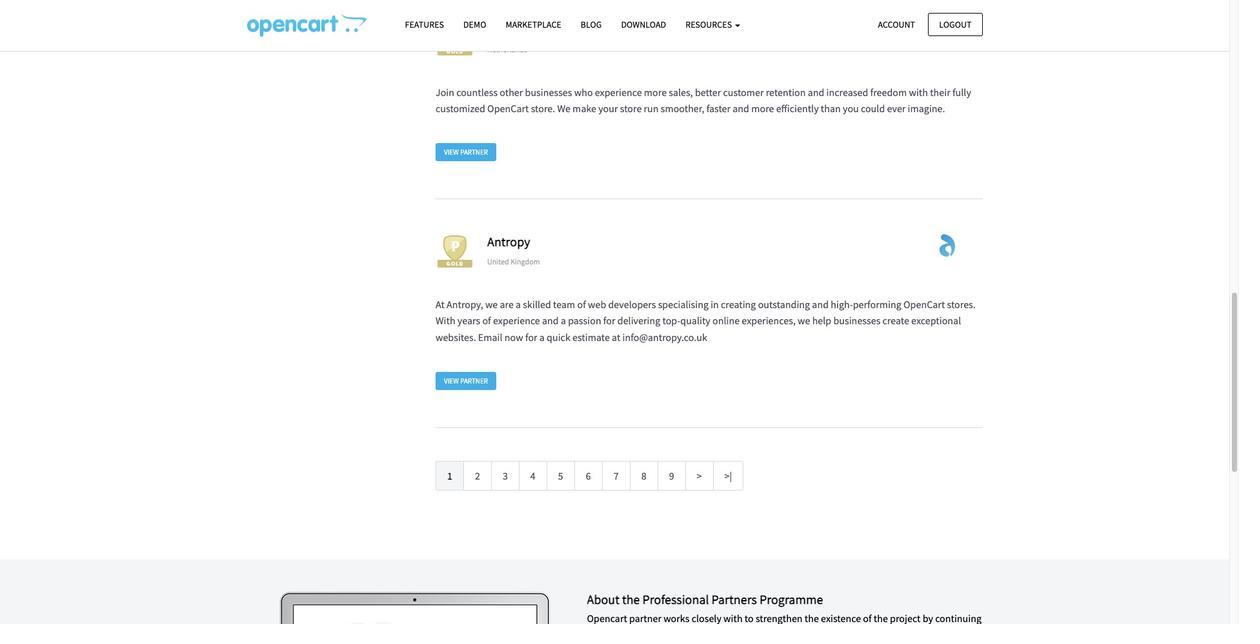 Task type: describe. For each thing, give the bounding box(es) containing it.
ever
[[887, 102, 906, 115]]

experiences,
[[742, 315, 796, 327]]

view for antropy
[[444, 377, 459, 386]]

exceptional
[[911, 315, 961, 327]]

you
[[843, 102, 859, 115]]

customer
[[723, 86, 764, 99]]

join
[[436, 86, 454, 99]]

>| link
[[713, 461, 744, 491]]

demo
[[463, 19, 486, 30]]

1 horizontal spatial of
[[577, 298, 586, 311]]

6
[[586, 470, 591, 483]]

professional
[[642, 592, 709, 608]]

high-
[[831, 298, 853, 311]]

kingdom
[[511, 257, 540, 267]]

0 horizontal spatial a
[[516, 298, 521, 311]]

and up than at the right of the page
[[808, 86, 824, 99]]

netherlands
[[487, 45, 527, 54]]

opencart certified image for opencart specialist
[[436, 20, 474, 58]]

faster
[[706, 102, 731, 115]]

view for opencart specialist
[[444, 148, 459, 157]]

about the professional partners programme
[[587, 592, 823, 608]]

delivering
[[617, 315, 660, 327]]

opencart - partners image
[[247, 14, 366, 37]]

join countless other businesses who experience more sales, better customer retention and increased freedom with their fully customized opencart store. we make your store run smoother, faster and more efficiently than you could ever imagine.
[[436, 86, 971, 115]]

8 link
[[630, 461, 658, 491]]

logout
[[939, 18, 972, 30]]

7
[[614, 470, 619, 483]]

websites.
[[436, 331, 476, 344]]

at antropy, we are a skilled team of web developers specialising in creating outstanding and high-performing opencart stores. with years of experience and a passion for delivering top-quality online experiences, we help businesses create exceptional websites. email now for a quick estimate at info@antropy.co.uk
[[436, 298, 976, 344]]

fully
[[953, 86, 971, 99]]

store.
[[531, 102, 555, 115]]

businesses inside the 'at antropy, we are a skilled team of web developers specialising in creating outstanding and high-performing opencart stores. with years of experience and a passion for delivering top-quality online experiences, we help businesses create exceptional websites. email now for a quick estimate at info@antropy.co.uk'
[[833, 315, 881, 327]]

3 link
[[491, 461, 519, 491]]

1 vertical spatial more
[[751, 102, 774, 115]]

top-
[[662, 315, 680, 327]]

opencart inside the join countless other businesses who experience more sales, better customer retention and increased freedom with their fully customized opencart store. we make your store run smoother, faster and more efficiently than you could ever imagine.
[[487, 102, 529, 115]]

2 vertical spatial a
[[539, 331, 545, 344]]

performing
[[853, 298, 901, 311]]

at
[[612, 331, 620, 344]]

web
[[588, 298, 606, 311]]

>
[[697, 470, 702, 483]]

who
[[574, 86, 593, 99]]

store
[[620, 102, 642, 115]]

better
[[695, 86, 721, 99]]

1 vertical spatial we
[[798, 315, 810, 327]]

businesses inside the join countless other businesses who experience more sales, better customer retention and increased freedom with their fully customized opencart store. we make your store run smoother, faster and more efficiently than you could ever imagine.
[[525, 86, 572, 99]]

view partner for antropy
[[444, 377, 488, 386]]

features link
[[395, 14, 454, 36]]

years
[[457, 315, 480, 327]]

customized
[[436, 102, 485, 115]]

developers
[[608, 298, 656, 311]]

4 link
[[519, 461, 547, 491]]

at
[[436, 298, 445, 311]]

team
[[553, 298, 575, 311]]

partner for antropy
[[460, 377, 488, 386]]

their
[[930, 86, 950, 99]]

opencart specialist
[[487, 21, 594, 37]]

creating
[[721, 298, 756, 311]]

countless
[[456, 86, 498, 99]]

stores.
[[947, 298, 976, 311]]

5
[[558, 470, 563, 483]]

imagine.
[[908, 102, 945, 115]]

logout link
[[928, 13, 983, 36]]

download
[[621, 19, 666, 30]]

about
[[587, 592, 620, 608]]

9
[[669, 470, 674, 483]]

features
[[405, 19, 444, 30]]

> link
[[685, 461, 714, 491]]

experience inside the 'at antropy, we are a skilled team of web developers specialising in creating outstanding and high-performing opencart stores. with years of experience and a passion for delivering top-quality online experiences, we help businesses create exceptional websites. email now for a quick estimate at info@antropy.co.uk'
[[493, 315, 540, 327]]

marketplace link
[[496, 14, 571, 36]]

opencart certified image for antropy
[[436, 232, 474, 271]]

2 horizontal spatial a
[[561, 315, 566, 327]]

efficiently
[[776, 102, 819, 115]]

create
[[883, 315, 909, 327]]

3
[[503, 470, 508, 483]]

download link
[[611, 14, 676, 36]]

and up the 'help' at the right bottom of the page
[[812, 298, 829, 311]]

online
[[713, 315, 740, 327]]

outstanding
[[758, 298, 810, 311]]



Task type: vqa. For each thing, say whether or not it's contained in the screenshot.
About the Professional Partners Programme
yes



Task type: locate. For each thing, give the bounding box(es) containing it.
0 horizontal spatial for
[[525, 331, 537, 344]]

0 vertical spatial for
[[603, 315, 615, 327]]

1 vertical spatial experience
[[493, 315, 540, 327]]

marketplace
[[506, 19, 561, 30]]

0 vertical spatial experience
[[595, 86, 642, 99]]

1 horizontal spatial more
[[751, 102, 774, 115]]

help
[[812, 315, 831, 327]]

1 vertical spatial view partner
[[444, 377, 488, 386]]

2 vertical spatial opencart
[[904, 298, 945, 311]]

view
[[444, 148, 459, 157], [444, 377, 459, 386]]

view partner down customized
[[444, 148, 488, 157]]

9 link
[[657, 461, 686, 491]]

for up the at
[[603, 315, 615, 327]]

view partner for opencart specialist
[[444, 148, 488, 157]]

united kingdom
[[487, 257, 540, 267]]

with
[[909, 86, 928, 99]]

0 vertical spatial we
[[485, 298, 498, 311]]

view partner link for opencart specialist
[[436, 143, 496, 162]]

retention
[[766, 86, 806, 99]]

skilled
[[523, 298, 551, 311]]

more
[[644, 86, 667, 99], [751, 102, 774, 115]]

of left web
[[577, 298, 586, 311]]

2
[[475, 470, 480, 483]]

4
[[530, 470, 536, 483]]

experience inside the join countless other businesses who experience more sales, better customer retention and increased freedom with their fully customized opencart store. we make your store run smoother, faster and more efficiently than you could ever imagine.
[[595, 86, 642, 99]]

>|
[[724, 470, 732, 483]]

0 vertical spatial view partner link
[[436, 143, 496, 162]]

and up "quick"
[[542, 315, 559, 327]]

0 vertical spatial of
[[577, 298, 586, 311]]

partner for opencart specialist
[[460, 148, 488, 157]]

experience up 'your'
[[595, 86, 642, 99]]

0 vertical spatial view partner
[[444, 148, 488, 157]]

0 vertical spatial partner
[[460, 148, 488, 157]]

partner down email
[[460, 377, 488, 386]]

make
[[573, 102, 596, 115]]

1 opencart certified image from the top
[[436, 20, 474, 58]]

opencart inside the 'at antropy, we are a skilled team of web developers specialising in creating outstanding and high-performing opencart stores. with years of experience and a passion for delivering top-quality online experiences, we help businesses create exceptional websites. email now for a quick estimate at info@antropy.co.uk'
[[904, 298, 945, 311]]

blog link
[[571, 14, 611, 36]]

2 partner from the top
[[460, 377, 488, 386]]

experience
[[595, 86, 642, 99], [493, 315, 540, 327]]

smoother,
[[661, 102, 704, 115]]

businesses down high-
[[833, 315, 881, 327]]

0 horizontal spatial businesses
[[525, 86, 572, 99]]

opencart specialist image
[[912, 20, 983, 46]]

estimate
[[572, 331, 610, 344]]

view down customized
[[444, 148, 459, 157]]

a left "quick"
[[539, 331, 545, 344]]

view down websites.
[[444, 377, 459, 386]]

more up run
[[644, 86, 667, 99]]

0 vertical spatial opencart certified image
[[436, 20, 474, 58]]

of up email
[[482, 315, 491, 327]]

partner
[[460, 148, 488, 157], [460, 377, 488, 386]]

resources
[[686, 19, 734, 30]]

1 vertical spatial opencart
[[487, 102, 529, 115]]

view partner link for antropy
[[436, 372, 496, 391]]

2 opencart certified image from the top
[[436, 232, 474, 271]]

quick
[[547, 331, 570, 344]]

0 horizontal spatial we
[[485, 298, 498, 311]]

united
[[487, 257, 509, 267]]

1 horizontal spatial a
[[539, 331, 545, 344]]

of
[[577, 298, 586, 311], [482, 315, 491, 327]]

and down customer
[[733, 102, 749, 115]]

businesses
[[525, 86, 572, 99], [833, 315, 881, 327]]

account
[[878, 18, 915, 30]]

opencart certified image
[[436, 20, 474, 58], [436, 232, 474, 271]]

1 vertical spatial opencart certified image
[[436, 232, 474, 271]]

account link
[[867, 13, 926, 36]]

are
[[500, 298, 514, 311]]

businesses up "store."
[[525, 86, 572, 99]]

specialising
[[658, 298, 709, 311]]

2 view from the top
[[444, 377, 459, 386]]

0 vertical spatial a
[[516, 298, 521, 311]]

0 vertical spatial opencart
[[487, 21, 539, 37]]

view partner link down customized
[[436, 143, 496, 162]]

we
[[557, 102, 570, 115]]

we left are
[[485, 298, 498, 311]]

in
[[711, 298, 719, 311]]

partners
[[712, 592, 757, 608]]

1 vertical spatial for
[[525, 331, 537, 344]]

1 vertical spatial partner
[[460, 377, 488, 386]]

increased
[[827, 86, 868, 99]]

run
[[644, 102, 659, 115]]

the
[[622, 592, 640, 608]]

programme
[[760, 592, 823, 608]]

for right the now
[[525, 331, 537, 344]]

info@antropy.co.uk
[[623, 331, 707, 344]]

2 view partner from the top
[[444, 377, 488, 386]]

specialist
[[542, 21, 594, 37]]

1 view partner from the top
[[444, 148, 488, 157]]

freedom
[[870, 86, 907, 99]]

1 view partner link from the top
[[436, 143, 496, 162]]

1 view from the top
[[444, 148, 459, 157]]

sales,
[[669, 86, 693, 99]]

view partner link
[[436, 143, 496, 162], [436, 372, 496, 391]]

1 horizontal spatial businesses
[[833, 315, 881, 327]]

could
[[861, 102, 885, 115]]

other
[[500, 86, 523, 99]]

opencart down other
[[487, 102, 529, 115]]

antropy
[[487, 234, 530, 250]]

0 horizontal spatial experience
[[493, 315, 540, 327]]

passion
[[568, 315, 601, 327]]

1 vertical spatial of
[[482, 315, 491, 327]]

view partner
[[444, 148, 488, 157], [444, 377, 488, 386]]

1 vertical spatial businesses
[[833, 315, 881, 327]]

blog
[[581, 19, 602, 30]]

than
[[821, 102, 841, 115]]

1 horizontal spatial experience
[[595, 86, 642, 99]]

more down customer
[[751, 102, 774, 115]]

0 horizontal spatial of
[[482, 315, 491, 327]]

7 link
[[602, 461, 630, 491]]

0 vertical spatial more
[[644, 86, 667, 99]]

1 vertical spatial view
[[444, 377, 459, 386]]

with
[[436, 315, 455, 327]]

opencart certified image left netherlands
[[436, 20, 474, 58]]

antropy,
[[447, 298, 483, 311]]

a down team
[[561, 315, 566, 327]]

view partner down websites.
[[444, 377, 488, 386]]

email
[[478, 331, 503, 344]]

quality
[[680, 315, 710, 327]]

1 partner from the top
[[460, 148, 488, 157]]

and
[[808, 86, 824, 99], [733, 102, 749, 115], [812, 298, 829, 311], [542, 315, 559, 327]]

0 vertical spatial view
[[444, 148, 459, 157]]

0 vertical spatial businesses
[[525, 86, 572, 99]]

view partner link down websites.
[[436, 372, 496, 391]]

2 view partner link from the top
[[436, 372, 496, 391]]

for
[[603, 315, 615, 327], [525, 331, 537, 344]]

1 horizontal spatial we
[[798, 315, 810, 327]]

opencart up netherlands
[[487, 21, 539, 37]]

0 horizontal spatial more
[[644, 86, 667, 99]]

1 vertical spatial view partner link
[[436, 372, 496, 391]]

1 horizontal spatial for
[[603, 315, 615, 327]]

opencart up the exceptional
[[904, 298, 945, 311]]

demo link
[[454, 14, 496, 36]]

opencart
[[487, 21, 539, 37], [487, 102, 529, 115], [904, 298, 945, 311]]

a right are
[[516, 298, 521, 311]]

1
[[447, 470, 452, 483]]

resources link
[[676, 14, 750, 36]]

antropy image
[[912, 232, 983, 258]]

we left the 'help' at the right bottom of the page
[[798, 315, 810, 327]]

1 vertical spatial a
[[561, 315, 566, 327]]

8
[[641, 470, 646, 483]]

your
[[598, 102, 618, 115]]

6 link
[[574, 461, 603, 491]]

opencart certified image left united
[[436, 232, 474, 271]]

partner down customized
[[460, 148, 488, 157]]

experience up the now
[[493, 315, 540, 327]]



